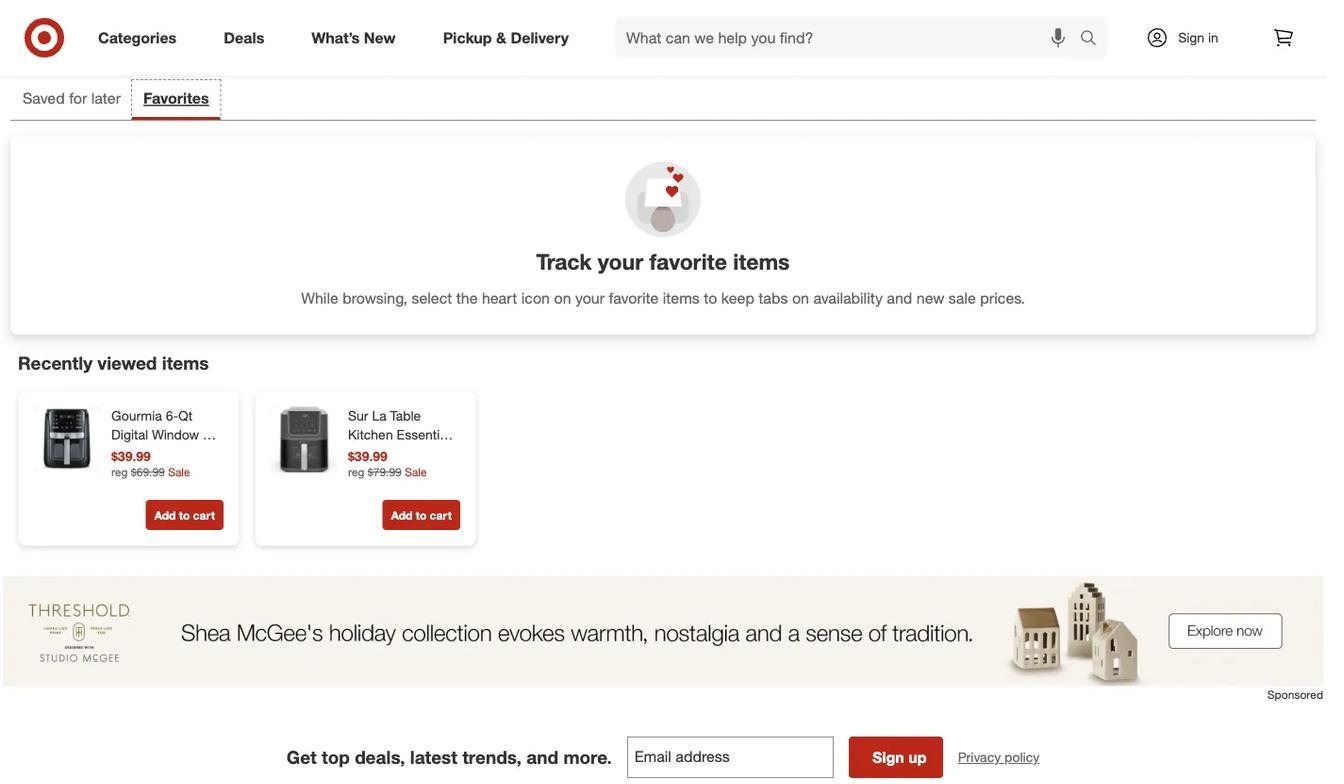 Task type: locate. For each thing, give the bounding box(es) containing it.
1 horizontal spatial add
[[391, 508, 413, 522]]

1 vertical spatial and
[[527, 747, 559, 768]]

1 horizontal spatial sign
[[1179, 29, 1205, 46]]

deals link
[[208, 17, 288, 59]]

your up while browsing, select the heart icon on your favorite items to keep tabs on availability and new sale prices.
[[598, 249, 644, 275]]

to down "$39.99 reg $79.99 sale"
[[416, 508, 427, 522]]

cart
[[193, 508, 215, 522], [430, 508, 452, 522]]

0 horizontal spatial fryer
[[111, 445, 142, 462]]

delivery
[[511, 28, 569, 47]]

1 horizontal spatial on
[[793, 289, 810, 307]]

kitchen
[[348, 427, 393, 443]]

prices.
[[981, 289, 1026, 307]]

1 horizontal spatial fryer
[[391, 445, 421, 462]]

deals,
[[355, 747, 405, 768]]

empty cart bullseye image
[[521, 0, 806, 46]]

1 fryer from the left
[[111, 445, 142, 462]]

add for fryer
[[391, 508, 413, 522]]

1 vertical spatial items
[[663, 289, 700, 307]]

cart for sur la table kitchen essentials 5qt air fryer
[[430, 508, 452, 522]]

0 horizontal spatial add to cart
[[154, 508, 215, 522]]

tabs
[[759, 289, 788, 307]]

saved for later link
[[11, 80, 132, 120]]

air up "$79.99"
[[371, 445, 387, 462]]

air inside sur la table kitchen essentials 5qt air fryer
[[371, 445, 387, 462]]

1 on from the left
[[554, 289, 571, 307]]

and left new
[[887, 289, 913, 307]]

qt
[[178, 408, 193, 424]]

0 horizontal spatial items
[[162, 352, 209, 374]]

fryer inside gourmia 6-qt digital window air fryer with 12 presets & guided cooking black
[[111, 445, 142, 462]]

to left the keep
[[704, 289, 718, 307]]

$39.99 for air
[[348, 448, 388, 465]]

on right icon
[[554, 289, 571, 307]]

$39.99 down digital on the left bottom of the page
[[111, 448, 151, 465]]

add to cart button down black at the bottom left of the page
[[146, 500, 224, 530]]

5qt
[[348, 445, 368, 462]]

air right window
[[203, 427, 219, 443]]

heart
[[482, 289, 517, 307]]

pickup & delivery
[[443, 28, 569, 47]]

0 horizontal spatial add to cart button
[[146, 500, 224, 530]]

2 cart from the left
[[430, 508, 452, 522]]

2 $39.99 from the left
[[348, 448, 388, 465]]

1 vertical spatial air
[[371, 445, 387, 462]]

on
[[554, 289, 571, 307], [793, 289, 810, 307]]

search button
[[1072, 17, 1117, 62]]

new
[[364, 28, 396, 47]]

favorites
[[144, 89, 209, 108]]

add to cart
[[154, 508, 215, 522], [391, 508, 452, 522]]

sur la table kitchen essentials 5qt air fryer image
[[271, 407, 337, 473], [271, 407, 337, 473]]

1 horizontal spatial air
[[371, 445, 387, 462]]

$69.99
[[131, 465, 165, 479]]

add to cart for gourmia 6-qt digital window air fryer with 12 presets & guided cooking black
[[154, 508, 215, 522]]

essentials
[[397, 427, 457, 443]]

$39.99 inside "$39.99 reg $79.99 sale"
[[348, 448, 388, 465]]

categories
[[98, 28, 177, 47]]

1 sale from the left
[[168, 465, 190, 479]]

sale inside $39.99 reg $69.99 sale
[[168, 465, 190, 479]]

1 vertical spatial sign
[[873, 749, 905, 767]]

add to cart button down "$79.99"
[[383, 500, 461, 530]]

2 fryer from the left
[[391, 445, 421, 462]]

0 horizontal spatial reg
[[111, 465, 128, 479]]

sale right "$79.99"
[[405, 465, 427, 479]]

1 reg from the left
[[111, 465, 128, 479]]

privacy policy
[[959, 749, 1040, 766]]

0 vertical spatial and
[[887, 289, 913, 307]]

trends,
[[463, 747, 522, 768]]

items
[[733, 249, 790, 275], [663, 289, 700, 307], [162, 352, 209, 374]]

What can we help you find? suggestions appear below search field
[[615, 17, 1085, 59]]

la
[[372, 408, 387, 424]]

to
[[704, 289, 718, 307], [179, 508, 190, 522], [416, 508, 427, 522]]

add to cart down black at the bottom left of the page
[[154, 508, 215, 522]]

0 horizontal spatial air
[[203, 427, 219, 443]]

up
[[909, 749, 927, 767]]

2 sale from the left
[[405, 465, 427, 479]]

add to cart button
[[146, 500, 224, 530], [383, 500, 461, 530]]

1 add to cart from the left
[[154, 508, 215, 522]]

items down 'track your favorite items' on the top of the page
[[663, 289, 700, 307]]

reg
[[111, 465, 128, 479], [348, 465, 365, 479]]

1 horizontal spatial cart
[[430, 508, 452, 522]]

2 vertical spatial items
[[162, 352, 209, 374]]

saved for later
[[23, 89, 121, 108]]

0 horizontal spatial on
[[554, 289, 571, 307]]

reg down 5qt
[[348, 465, 365, 479]]

sign
[[1179, 29, 1205, 46], [873, 749, 905, 767]]

& down with
[[159, 464, 168, 481]]

sign left in
[[1179, 29, 1205, 46]]

digital
[[111, 427, 148, 443]]

$79.99
[[368, 465, 402, 479]]

0 horizontal spatial to
[[179, 508, 190, 522]]

sign up
[[873, 749, 927, 767]]

gourmia
[[111, 408, 162, 424]]

to down black at the bottom left of the page
[[179, 508, 190, 522]]

fryer
[[111, 445, 142, 462], [391, 445, 421, 462]]

favorite
[[650, 249, 727, 275], [609, 289, 659, 307]]

0 horizontal spatial and
[[527, 747, 559, 768]]

add
[[154, 508, 176, 522], [391, 508, 413, 522]]

your down track
[[576, 289, 605, 307]]

1 cart from the left
[[193, 508, 215, 522]]

air
[[203, 427, 219, 443], [371, 445, 387, 462]]

and
[[887, 289, 913, 307], [527, 747, 559, 768]]

1 horizontal spatial $39.99
[[348, 448, 388, 465]]

sale down 12
[[168, 465, 190, 479]]

search
[[1072, 30, 1117, 49]]

privacy
[[959, 749, 1001, 766]]

1 add from the left
[[154, 508, 176, 522]]

1 vertical spatial &
[[159, 464, 168, 481]]

favorite up while browsing, select the heart icon on your favorite items to keep tabs on availability and new sale prices.
[[650, 249, 727, 275]]

0 horizontal spatial sign
[[873, 749, 905, 767]]

with
[[145, 445, 170, 462]]

table
[[390, 408, 421, 424]]

1 add to cart button from the left
[[146, 500, 224, 530]]

1 horizontal spatial to
[[416, 508, 427, 522]]

reg inside "$39.99 reg $79.99 sale"
[[348, 465, 365, 479]]

sale
[[949, 289, 976, 307]]

reg inside $39.99 reg $69.99 sale
[[111, 465, 128, 479]]

cart down essentials
[[430, 508, 452, 522]]

6-
[[166, 408, 178, 424]]

0 horizontal spatial &
[[159, 464, 168, 481]]

the
[[456, 289, 478, 307]]

1 horizontal spatial reg
[[348, 465, 365, 479]]

reg up cooking
[[111, 465, 128, 479]]

favorite down 'track your favorite items' on the top of the page
[[609, 289, 659, 307]]

what's new
[[312, 28, 396, 47]]

&
[[496, 28, 507, 47], [159, 464, 168, 481]]

0 vertical spatial air
[[203, 427, 219, 443]]

1 horizontal spatial and
[[887, 289, 913, 307]]

sale inside "$39.99 reg $79.99 sale"
[[405, 465, 427, 479]]

add to cart down "$79.99"
[[391, 508, 452, 522]]

your
[[598, 249, 644, 275], [576, 289, 605, 307]]

browsing,
[[343, 289, 408, 307]]

add for with
[[154, 508, 176, 522]]

2 add from the left
[[391, 508, 413, 522]]

0 horizontal spatial add
[[154, 508, 176, 522]]

gourmia 6-qt digital window air fryer with 12 presets & guided cooking black image
[[34, 407, 100, 473], [34, 407, 100, 473]]

2 add to cart from the left
[[391, 508, 452, 522]]

1 $39.99 from the left
[[111, 448, 151, 465]]

None text field
[[627, 737, 834, 779]]

cart down black at the bottom left of the page
[[193, 508, 215, 522]]

items up qt
[[162, 352, 209, 374]]

1 vertical spatial your
[[576, 289, 605, 307]]

add down black at the bottom left of the page
[[154, 508, 176, 522]]

sign in
[[1179, 29, 1219, 46]]

items up tabs
[[733, 249, 790, 275]]

1 horizontal spatial &
[[496, 28, 507, 47]]

$39.99
[[111, 448, 151, 465], [348, 448, 388, 465]]

1 horizontal spatial sale
[[405, 465, 427, 479]]

sale
[[168, 465, 190, 479], [405, 465, 427, 479]]

0 vertical spatial &
[[496, 28, 507, 47]]

fryer down digital on the left bottom of the page
[[111, 445, 142, 462]]

1 horizontal spatial add to cart button
[[383, 500, 461, 530]]

2 reg from the left
[[348, 465, 365, 479]]

& right pickup at the left of page
[[496, 28, 507, 47]]

pickup
[[443, 28, 492, 47]]

0 vertical spatial sign
[[1179, 29, 1205, 46]]

0 horizontal spatial cart
[[193, 508, 215, 522]]

air inside gourmia 6-qt digital window air fryer with 12 presets & guided cooking black
[[203, 427, 219, 443]]

1 horizontal spatial add to cart
[[391, 508, 452, 522]]

$39.99 reg $79.99 sale
[[348, 448, 427, 479]]

on right tabs
[[793, 289, 810, 307]]

12
[[173, 445, 188, 462]]

sur la table kitchen essentials 5qt air fryer
[[348, 408, 457, 462]]

$39.99 down the kitchen
[[348, 448, 388, 465]]

fryer up "$79.99"
[[391, 445, 421, 462]]

0 horizontal spatial sale
[[168, 465, 190, 479]]

0 horizontal spatial $39.99
[[111, 448, 151, 465]]

$39.99 inside $39.99 reg $69.99 sale
[[111, 448, 151, 465]]

sur la table kitchen essentials 5qt air fryer link
[[348, 407, 457, 462]]

sign left up
[[873, 749, 905, 767]]

2 horizontal spatial items
[[733, 249, 790, 275]]

2 on from the left
[[793, 289, 810, 307]]

to for gourmia 6-qt digital window air fryer with 12 presets & guided cooking black
[[179, 508, 190, 522]]

add down "$79.99"
[[391, 508, 413, 522]]

sign inside button
[[873, 749, 905, 767]]

and left more.
[[527, 747, 559, 768]]

2 add to cart button from the left
[[383, 500, 461, 530]]



Task type: describe. For each thing, give the bounding box(es) containing it.
deals
[[224, 28, 264, 47]]

guided
[[171, 464, 215, 481]]

add to cart button for gourmia 6-qt digital window air fryer with 12 presets & guided cooking black
[[146, 500, 224, 530]]

recently
[[18, 352, 93, 374]]

in
[[1209, 29, 1219, 46]]

privacy policy link
[[959, 749, 1040, 767]]

icon
[[522, 289, 550, 307]]

track
[[537, 249, 592, 275]]

while
[[301, 289, 339, 307]]

top
[[322, 747, 350, 768]]

sur
[[348, 408, 369, 424]]

0 vertical spatial your
[[598, 249, 644, 275]]

keep
[[722, 289, 755, 307]]

what's
[[312, 28, 360, 47]]

window
[[152, 427, 199, 443]]

latest
[[410, 747, 458, 768]]

1 vertical spatial favorite
[[609, 289, 659, 307]]

new
[[917, 289, 945, 307]]

recently viewed items
[[18, 352, 209, 374]]

reg for air
[[348, 465, 365, 479]]

viewed
[[97, 352, 157, 374]]

get top deals, latest trends, and more.
[[287, 747, 612, 768]]

$39.99 for fryer
[[111, 448, 151, 465]]

sign in link
[[1131, 17, 1248, 59]]

select
[[412, 289, 452, 307]]

get
[[287, 747, 317, 768]]

while browsing, select the heart icon on your favorite items to keep tabs on availability and new sale prices.
[[301, 289, 1026, 307]]

sale for fryer
[[405, 465, 427, 479]]

later
[[91, 89, 121, 108]]

what's new link
[[296, 17, 420, 59]]

0 vertical spatial items
[[733, 249, 790, 275]]

sign for sign in
[[1179, 29, 1205, 46]]

presets
[[111, 464, 156, 481]]

gourmia 6-qt digital window air fryer with 12 presets & guided cooking black
[[111, 408, 219, 500]]

add to cart button for sur la table kitchen essentials 5qt air fryer
[[383, 500, 461, 530]]

saved
[[23, 89, 65, 108]]

pickup & delivery link
[[427, 17, 593, 59]]

0 vertical spatial favorite
[[650, 249, 727, 275]]

sponsored
[[1268, 688, 1324, 702]]

add to cart for sur la table kitchen essentials 5qt air fryer
[[391, 508, 452, 522]]

$39.99 reg $69.99 sale
[[111, 448, 190, 479]]

categories link
[[82, 17, 200, 59]]

gourmia 6-qt digital window air fryer with 12 presets & guided cooking black link
[[111, 407, 220, 500]]

& inside gourmia 6-qt digital window air fryer with 12 presets & guided cooking black
[[159, 464, 168, 481]]

policy
[[1005, 749, 1040, 766]]

cart for gourmia 6-qt digital window air fryer with 12 presets & guided cooking black
[[193, 508, 215, 522]]

track your favorite items
[[537, 249, 790, 275]]

sign for sign up
[[873, 749, 905, 767]]

availability
[[814, 289, 883, 307]]

for
[[69, 89, 87, 108]]

more.
[[564, 747, 612, 768]]

sale for with
[[168, 465, 190, 479]]

reg for fryer
[[111, 465, 128, 479]]

1 horizontal spatial items
[[663, 289, 700, 307]]

sign up button
[[849, 737, 943, 779]]

favorites link
[[132, 80, 220, 120]]

2 horizontal spatial to
[[704, 289, 718, 307]]

cooking
[[111, 483, 161, 500]]

advertisement region
[[3, 577, 1324, 687]]

black
[[164, 483, 197, 500]]

fryer inside sur la table kitchen essentials 5qt air fryer
[[391, 445, 421, 462]]

to for sur la table kitchen essentials 5qt air fryer
[[416, 508, 427, 522]]



Task type: vqa. For each thing, say whether or not it's contained in the screenshot.
We'Ll Match The Price If It Goes Lower At Target On Items Purchased Between 10/22 And 12/24. Some Exclusions Apply.
no



